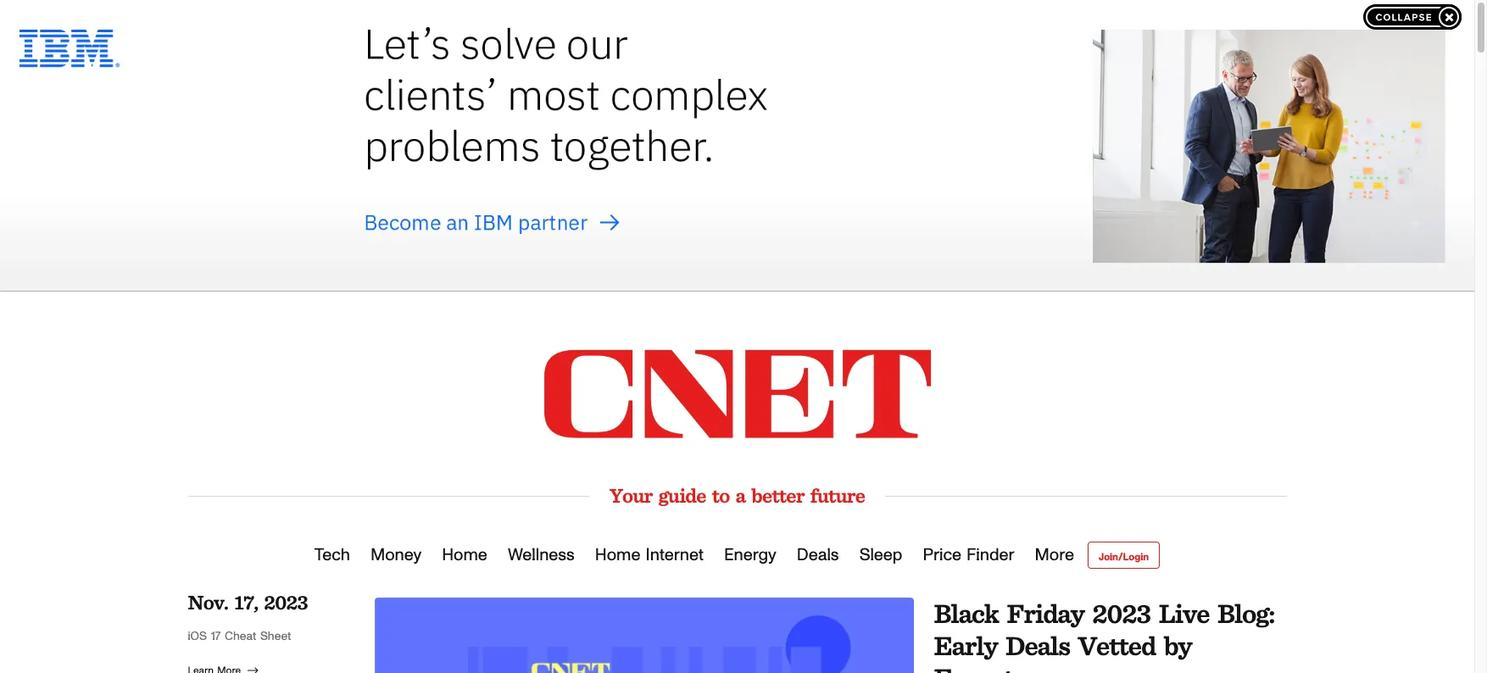 Task type: describe. For each thing, give the bounding box(es) containing it.
home for home internet
[[595, 547, 641, 564]]

0 vertical spatial deals
[[797, 547, 840, 564]]

vetted
[[1079, 629, 1156, 663]]

better
[[752, 484, 805, 508]]

deals inside black friday 2023 live blog: early deals vetted by experts
[[1006, 629, 1070, 663]]

price finder link
[[923, 529, 1015, 583]]

sheet
[[260, 631, 291, 643]]

live
[[1159, 597, 1210, 630]]

home for home
[[442, 547, 488, 564]]

black
[[934, 597, 999, 630]]

guide
[[659, 484, 706, 508]]

to
[[712, 484, 730, 508]]

more
[[1035, 547, 1075, 564]]

finder
[[967, 547, 1015, 564]]

tech
[[315, 547, 350, 564]]

black friday 2023 live blog: early deals vetted by experts
[[934, 597, 1275, 674]]

ios
[[188, 631, 207, 643]]

sleep
[[860, 547, 903, 564]]

2023 for 17,
[[264, 590, 308, 615]]

ios 17 cheat sheet
[[188, 631, 291, 643]]

your guide to a better future
[[610, 484, 865, 508]]

join/login button
[[1088, 542, 1161, 569]]

energy
[[724, 547, 777, 564]]

blog:
[[1218, 597, 1275, 630]]

nov. 17, 2023
[[188, 590, 308, 615]]

black friday 2023 live blog: early deals vetted by experts link
[[375, 597, 1287, 674]]

friday
[[1007, 597, 1085, 630]]

advertisement region
[[0, 0, 1475, 291]]

17,
[[234, 590, 258, 615]]

price finder
[[923, 547, 1015, 564]]

internet
[[646, 547, 704, 564]]

a
[[736, 484, 746, 508]]

black friday live blog 2023 2.png image
[[375, 598, 914, 674]]



Task type: vqa. For each thing, say whether or not it's contained in the screenshot.
to
yes



Task type: locate. For each thing, give the bounding box(es) containing it.
by
[[1164, 629, 1192, 663]]

cheat
[[225, 631, 256, 643]]

home internet
[[595, 547, 704, 564]]

2 home from the left
[[595, 547, 641, 564]]

1 horizontal spatial deals
[[1006, 629, 1070, 663]]

1 home from the left
[[442, 547, 488, 564]]

2023 for friday
[[1093, 597, 1151, 630]]

2023 up sheet
[[264, 590, 308, 615]]

17
[[211, 631, 221, 643]]

money
[[371, 547, 422, 564]]

2023 inside black friday 2023 live blog: early deals vetted by experts
[[1093, 597, 1151, 630]]

home
[[442, 547, 488, 564], [595, 547, 641, 564]]

2023 down "join/login"
[[1093, 597, 1151, 630]]

0 horizontal spatial 2023
[[264, 590, 308, 615]]

1 vertical spatial deals
[[1006, 629, 1070, 663]]

nov.
[[188, 590, 228, 615]]

join/login
[[1099, 552, 1150, 562]]

wellness
[[508, 547, 575, 564]]

home right money
[[442, 547, 488, 564]]

price
[[923, 547, 962, 564]]

1 horizontal spatial 2023
[[1093, 597, 1151, 630]]

1 horizontal spatial home
[[595, 547, 641, 564]]

early
[[934, 629, 998, 663]]

deals
[[797, 547, 840, 564], [1006, 629, 1070, 663]]

deals right early
[[1006, 629, 1070, 663]]

experts
[[934, 662, 1026, 674]]

your
[[610, 484, 653, 508]]

home left internet
[[595, 547, 641, 564]]

deals down "future"
[[797, 547, 840, 564]]

0 horizontal spatial home
[[442, 547, 488, 564]]

0 horizontal spatial deals
[[797, 547, 840, 564]]

future
[[811, 484, 865, 508]]

2023
[[264, 590, 308, 615], [1093, 597, 1151, 630]]



